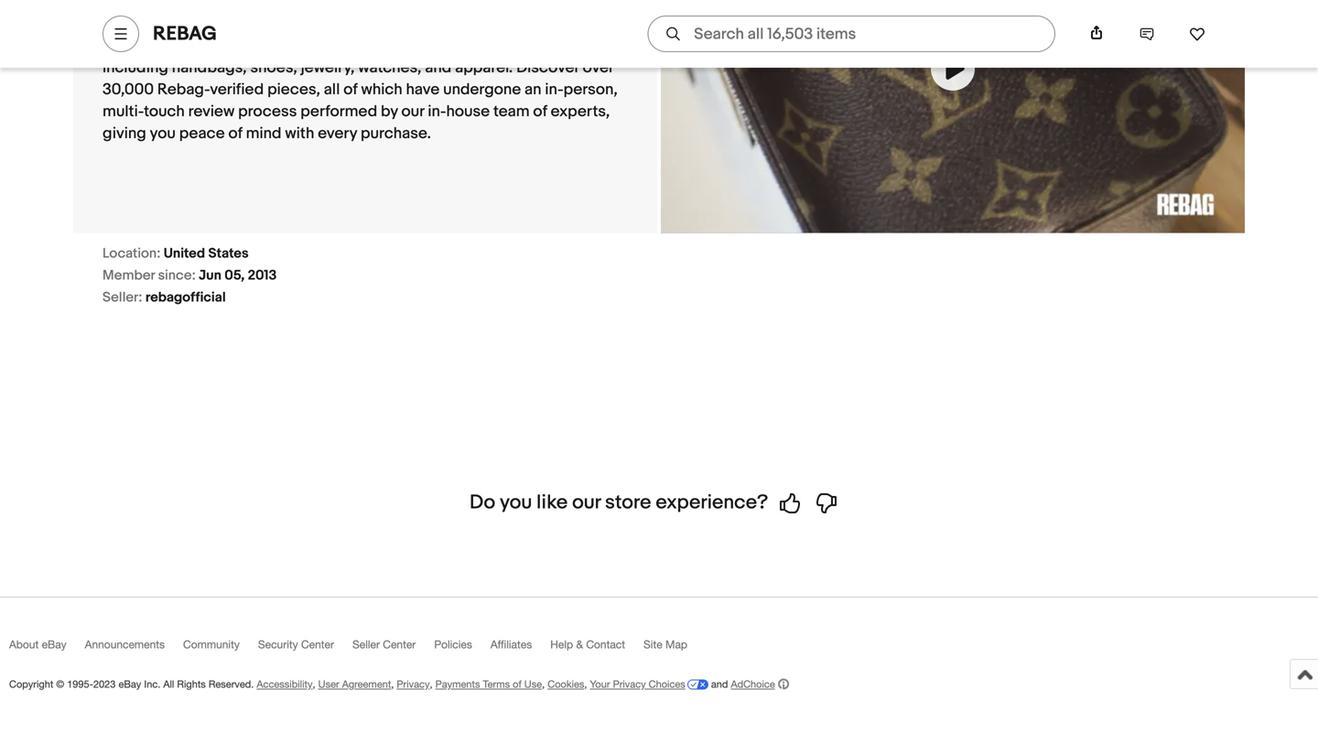 Task type: vqa. For each thing, say whether or not it's contained in the screenshot.
vetted on the top of page
yes



Task type: describe. For each thing, give the bounding box(es) containing it.
of up cartier,
[[584, 0, 598, 11]]

copyright
[[9, 678, 53, 690]]

have
[[406, 80, 440, 99]]

1995-
[[67, 678, 93, 690]]

watches,
[[358, 58, 422, 77]]

site
[[644, 638, 663, 651]]

payments
[[435, 678, 480, 690]]

fashion
[[426, 36, 477, 55]]

rights
[[177, 678, 206, 690]]

best-
[[328, 36, 367, 55]]

such
[[310, 14, 344, 33]]

your
[[590, 678, 610, 690]]

2 vertical spatial in-
[[428, 102, 446, 121]]

mind
[[246, 124, 282, 143]]

location:
[[103, 245, 161, 262]]

adchoice
[[731, 678, 775, 690]]

shoes,
[[250, 58, 297, 77]]

than
[[528, 0, 559, 11]]

expertly
[[287, 0, 346, 11]]

coveted
[[197, 14, 256, 33]]

affiliates link
[[491, 638, 550, 659]]

rebag link
[[153, 22, 217, 46]]

jun
[[199, 267, 222, 284]]

&
[[576, 638, 583, 651]]

©
[[56, 678, 64, 690]]

contact
[[586, 638, 625, 651]]

5 , from the left
[[585, 678, 587, 690]]

most
[[157, 14, 193, 33]]

you inside rebag brings together an expertly vetted selection of more than 75 of the world's most coveted labels, such as chanel, hermès, rolex, and cartier, by and for discerning collectors of best-in-class fashion and accessories including handbags, shoes, jewelry, watches, and apparel. discover over 30,000 rebag-verified pieces, all of which have undergone an in-person, multi-touch review process performed by our in-house team of experts, giving you peace of mind with every purchase.
[[150, 124, 176, 143]]

team
[[494, 102, 530, 121]]

rebagofficial
[[145, 289, 226, 306]]

cartier,
[[567, 14, 620, 33]]

accessibility link
[[257, 678, 313, 690]]

peace
[[179, 124, 225, 143]]

united
[[164, 245, 205, 262]]

0 vertical spatial an
[[267, 0, 284, 11]]

security
[[258, 638, 298, 651]]

30,000
[[103, 80, 154, 99]]

touch
[[144, 102, 185, 121]]

discerning
[[155, 36, 231, 55]]

0 horizontal spatial ebay
[[42, 638, 67, 651]]

about ebay link
[[9, 638, 85, 659]]

2 , from the left
[[391, 678, 394, 690]]

which
[[361, 80, 403, 99]]

purchase.
[[361, 124, 431, 143]]

discover
[[516, 58, 579, 77]]

rolex,
[[489, 14, 533, 33]]

all
[[324, 80, 340, 99]]

of left use
[[513, 678, 522, 690]]

selection
[[400, 0, 466, 11]]

Search all 16,503 items field
[[648, 16, 1056, 52]]

location: united states member since: jun 05, 2013 seller: rebagofficial
[[103, 245, 277, 306]]

05,
[[225, 267, 245, 284]]

announcements link
[[85, 638, 183, 659]]

security center
[[258, 638, 334, 651]]

of down the such on the top left of the page
[[311, 36, 325, 55]]

jewelry,
[[301, 58, 355, 77]]

0 vertical spatial by
[[623, 14, 640, 33]]

experience?
[[656, 491, 768, 514]]

and adchoice
[[708, 678, 775, 690]]

brings
[[153, 0, 198, 11]]

map
[[666, 638, 688, 651]]

apparel.
[[455, 58, 513, 77]]

giving
[[103, 124, 146, 143]]

the
[[602, 0, 625, 11]]

site map
[[644, 638, 688, 651]]

as
[[348, 14, 364, 33]]

experts,
[[551, 102, 610, 121]]

of right team
[[533, 102, 547, 121]]

do you like our store experience?
[[470, 491, 768, 514]]

you inside 'link'
[[500, 491, 532, 514]]

rebag brings together an expertly vetted selection of more than 75 of the world's most coveted labels, such as chanel, hermès, rolex, and cartier, by and for discerning collectors of best-in-class fashion and accessories including handbags, shoes, jewelry, watches, and apparel. discover over 30,000 rebag-verified pieces, all of which have undergone an in-person, multi-touch review process performed by our in-house team of experts, giving you peace of mind with every purchase.
[[103, 0, 640, 143]]

rebag
[[153, 22, 217, 46]]

rebag
[[103, 0, 149, 11]]

labels,
[[260, 14, 307, 33]]

more
[[487, 0, 525, 11]]

vetted
[[350, 0, 396, 11]]

0 horizontal spatial by
[[381, 102, 398, 121]]

help & contact link
[[550, 638, 644, 659]]

our inside rebag brings together an expertly vetted selection of more than 75 of the world's most coveted labels, such as chanel, hermès, rolex, and cartier, by and for discerning collectors of best-in-class fashion and accessories including handbags, shoes, jewelry, watches, and apparel. discover over 30,000 rebag-verified pieces, all of which have undergone an in-person, multi-touch review process performed by our in-house team of experts, giving you peace of mind with every purchase.
[[402, 102, 424, 121]]

rebag-
[[157, 80, 210, 99]]

center for security center
[[301, 638, 334, 651]]

use
[[524, 678, 542, 690]]

0 horizontal spatial in-
[[367, 36, 386, 55]]



Task type: locate. For each thing, give the bounding box(es) containing it.
class
[[386, 36, 423, 55]]

undergone
[[443, 80, 521, 99]]

75
[[563, 0, 580, 11]]

1 horizontal spatial an
[[525, 80, 542, 99]]

and up 'apparel.'
[[481, 36, 507, 55]]

1 horizontal spatial by
[[623, 14, 640, 33]]

by up purchase.
[[381, 102, 398, 121]]

1 center from the left
[[301, 638, 334, 651]]

verified
[[210, 80, 264, 99]]

collectors
[[235, 36, 307, 55]]

0 horizontal spatial center
[[301, 638, 334, 651]]

adchoice link
[[731, 678, 789, 690]]

seller center
[[352, 638, 416, 651]]

2 center from the left
[[383, 638, 416, 651]]

and left adchoice
[[711, 678, 728, 690]]

copyright © 1995-2023 ebay inc. all rights reserved. accessibility , user agreement , privacy , payments terms of use , cookies , your privacy choices
[[9, 678, 686, 690]]

accessories
[[511, 36, 599, 55]]

0 horizontal spatial you
[[150, 124, 176, 143]]

inc.
[[144, 678, 161, 690]]

center for seller center
[[383, 638, 416, 651]]

with
[[285, 124, 314, 143]]

security center link
[[258, 638, 352, 659]]

every
[[318, 124, 357, 143]]

you right do
[[500, 491, 532, 514]]

member
[[103, 267, 155, 284]]

0 vertical spatial you
[[150, 124, 176, 143]]

, left payments
[[430, 678, 433, 690]]

privacy down seller center link at the left bottom of page
[[397, 678, 430, 690]]

2023
[[93, 678, 116, 690]]

agreement
[[342, 678, 391, 690]]

accessibility
[[257, 678, 313, 690]]

over
[[583, 58, 614, 77]]

and down than
[[537, 14, 563, 33]]

seller center link
[[352, 638, 434, 659]]

1 vertical spatial our
[[572, 491, 601, 514]]

2 privacy from the left
[[613, 678, 646, 690]]

, left user
[[313, 678, 316, 690]]

world's
[[103, 14, 153, 33]]

seller
[[352, 638, 380, 651]]

, left privacy link
[[391, 678, 394, 690]]

of right all
[[344, 80, 358, 99]]

chanel,
[[368, 14, 422, 33]]

by down the
[[623, 14, 640, 33]]

0 horizontal spatial an
[[267, 0, 284, 11]]

our right like
[[572, 491, 601, 514]]

performed
[[301, 102, 377, 121]]

center right security
[[301, 638, 334, 651]]

for
[[133, 36, 152, 55]]

1 vertical spatial an
[[525, 80, 542, 99]]

1 horizontal spatial our
[[572, 491, 601, 514]]

1 horizontal spatial in-
[[428, 102, 446, 121]]

0 vertical spatial ebay
[[42, 638, 67, 651]]

announcements
[[85, 638, 165, 651]]

1 privacy from the left
[[397, 678, 430, 690]]

seller:
[[103, 289, 142, 306]]

choices
[[649, 678, 686, 690]]

in- down discover
[[545, 80, 564, 99]]

our down have
[[402, 102, 424, 121]]

our inside 'link'
[[572, 491, 601, 514]]

you
[[150, 124, 176, 143], [500, 491, 532, 514]]

of up hermès,
[[470, 0, 484, 11]]

2 horizontal spatial in-
[[545, 80, 564, 99]]

person,
[[564, 80, 618, 99]]

of
[[470, 0, 484, 11], [584, 0, 598, 11], [311, 36, 325, 55], [344, 80, 358, 99], [533, 102, 547, 121], [228, 124, 242, 143], [513, 678, 522, 690]]

0 vertical spatial in-
[[367, 36, 386, 55]]

cookies link
[[548, 678, 585, 690]]

0 vertical spatial our
[[402, 102, 424, 121]]

process
[[238, 102, 297, 121]]

3 , from the left
[[430, 678, 433, 690]]

save this seller rebagofficial image
[[1189, 26, 1206, 42]]

ebay left inc.
[[119, 678, 141, 690]]

including
[[103, 58, 168, 77]]

and
[[537, 14, 563, 33], [103, 36, 129, 55], [481, 36, 507, 55], [425, 58, 452, 77], [711, 678, 728, 690]]

help
[[550, 638, 573, 651]]

ebay right about
[[42, 638, 67, 651]]

center right the seller in the left bottom of the page
[[383, 638, 416, 651]]

review
[[188, 102, 235, 121]]

in- up watches,
[[367, 36, 386, 55]]

about ebay
[[9, 638, 67, 651]]

1 horizontal spatial privacy
[[613, 678, 646, 690]]

4 , from the left
[[542, 678, 545, 690]]

multi-
[[103, 102, 144, 121]]

1 horizontal spatial ebay
[[119, 678, 141, 690]]

reserved.
[[209, 678, 254, 690]]

like
[[537, 491, 568, 514]]

cookies
[[548, 678, 585, 690]]

privacy link
[[397, 678, 430, 690]]

states
[[208, 245, 249, 262]]

of left mind
[[228, 124, 242, 143]]

ebay
[[42, 638, 67, 651], [119, 678, 141, 690]]

1 vertical spatial ebay
[[119, 678, 141, 690]]

,
[[313, 678, 316, 690], [391, 678, 394, 690], [430, 678, 433, 690], [542, 678, 545, 690], [585, 678, 587, 690]]

, left your
[[585, 678, 587, 690]]

1 horizontal spatial you
[[500, 491, 532, 514]]

in- down have
[[428, 102, 446, 121]]

1 horizontal spatial center
[[383, 638, 416, 651]]

an down discover
[[525, 80, 542, 99]]

center
[[301, 638, 334, 651], [383, 638, 416, 651]]

in-
[[367, 36, 386, 55], [545, 80, 564, 99], [428, 102, 446, 121]]

all
[[163, 678, 174, 690]]

hermès,
[[425, 14, 486, 33]]

0 horizontal spatial our
[[402, 102, 424, 121]]

help & contact
[[550, 638, 625, 651]]

an up labels,
[[267, 0, 284, 11]]

and down world's at the left of page
[[103, 36, 129, 55]]

1 vertical spatial by
[[381, 102, 398, 121]]

you down touch
[[150, 124, 176, 143]]

our
[[402, 102, 424, 121], [572, 491, 601, 514]]

and down fashion
[[425, 58, 452, 77]]

payments terms of use link
[[435, 678, 542, 690]]

community
[[183, 638, 240, 651]]

about
[[9, 638, 39, 651]]

0 horizontal spatial privacy
[[397, 678, 430, 690]]

privacy
[[397, 678, 430, 690], [613, 678, 646, 690]]

policies link
[[434, 638, 491, 659]]

do you like our store experience? link
[[470, 491, 849, 515]]

1 , from the left
[[313, 678, 316, 690]]

1 vertical spatial you
[[500, 491, 532, 514]]

1 vertical spatial in-
[[545, 80, 564, 99]]

affiliates
[[491, 638, 532, 651]]

, left cookies link
[[542, 678, 545, 690]]

handbags,
[[172, 58, 247, 77]]

privacy right your
[[613, 678, 646, 690]]

community link
[[183, 638, 258, 659]]



